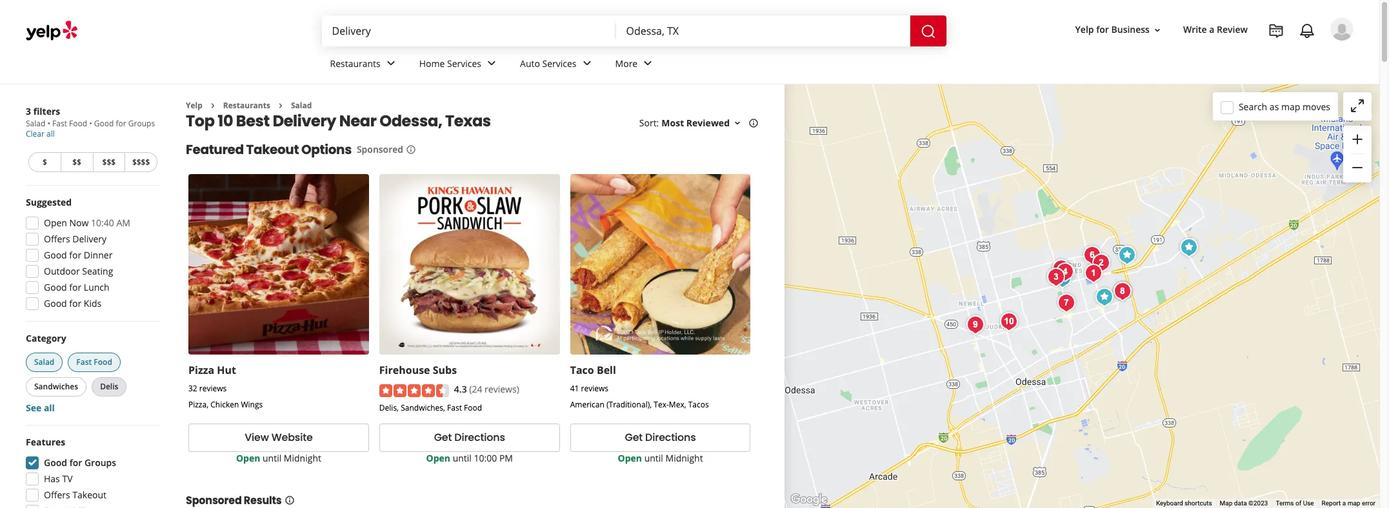 Task type: vqa. For each thing, say whether or not it's contained in the screenshot.
What'S
no



Task type: describe. For each thing, give the bounding box(es) containing it.
see all button
[[26, 402, 55, 414]]

map for error
[[1348, 500, 1361, 507]]

sponsored results
[[186, 494, 282, 508]]

salad inside 3 filters salad • fast food • good for groups clear all
[[26, 118, 45, 129]]

now
[[69, 217, 89, 229]]

yelp link
[[186, 100, 203, 111]]

terms of use link
[[1276, 500, 1314, 507]]

pizza hut 32 reviews pizza, chicken wings
[[188, 364, 263, 411]]

midnight for directions
[[666, 452, 703, 464]]

use
[[1303, 500, 1314, 507]]

open now 10:40 am
[[44, 217, 130, 229]]

get directions for firehouse subs
[[434, 431, 505, 445]]

for for lunch
[[69, 281, 81, 294]]

2 • from the left
[[89, 118, 92, 129]]

groups inside 3 filters salad • fast food • good for groups clear all
[[128, 118, 155, 129]]

16 chevron right v2 image
[[276, 101, 286, 111]]

american
[[570, 400, 605, 411]]

chick fil a image
[[997, 309, 1022, 335]]

sponsored for sponsored
[[357, 144, 403, 156]]

open until midnight for directions
[[618, 452, 703, 464]]

moves
[[1303, 100, 1331, 113]]

4.3 star rating image
[[379, 384, 449, 397]]

get for taco bell
[[625, 431, 643, 445]]

good inside 3 filters salad • fast food • good for groups clear all
[[94, 118, 114, 129]]

24 chevron down v2 image
[[484, 56, 500, 71]]

0 horizontal spatial 16 info v2 image
[[284, 495, 295, 506]]

terms
[[1276, 500, 1294, 507]]

firehouse
[[379, 364, 430, 378]]

get directions link for firehouse subs
[[379, 424, 560, 452]]

none field near
[[626, 24, 900, 38]]

open until 10:00 pm
[[426, 452, 513, 464]]

most
[[662, 117, 684, 129]]

$ button
[[28, 152, 61, 172]]

clear all link
[[26, 128, 55, 139]]

good for good for groups
[[44, 457, 67, 469]]

near
[[339, 111, 377, 132]]

suggested
[[26, 196, 72, 208]]

yelp for business
[[1076, 24, 1150, 36]]

good for good for dinner
[[44, 249, 67, 261]]

Near text field
[[626, 24, 900, 38]]

16 chevron right v2 image
[[208, 101, 218, 111]]

most reviewed
[[662, 117, 730, 129]]

delis,
[[379, 403, 399, 413]]

sandwiches
[[34, 381, 78, 392]]

of
[[1296, 500, 1302, 507]]

data
[[1235, 500, 1247, 507]]

16 chevron down v2 image
[[733, 118, 743, 129]]

open for firehouse subs
[[426, 452, 451, 464]]

salad button
[[26, 353, 63, 372]]

©2023
[[1249, 500, 1269, 507]]

taco bell image
[[1054, 260, 1080, 286]]

$$ button
[[61, 152, 93, 172]]

pizza,
[[188, 400, 209, 411]]

1 vertical spatial restaurants link
[[223, 100, 270, 111]]

services for home services
[[447, 57, 482, 69]]

group containing category
[[23, 332, 160, 415]]

salad inside button
[[34, 357, 54, 368]]

texas
[[445, 111, 491, 132]]

odessa,
[[380, 111, 442, 132]]

see all
[[26, 402, 55, 414]]

16 info v2 image
[[406, 145, 416, 155]]

none field find
[[332, 24, 606, 38]]

lunch
[[84, 281, 109, 294]]

yelp for yelp for business
[[1076, 24, 1094, 36]]

top 10 best delivery near odessa, texas
[[186, 111, 491, 132]]

google image
[[788, 492, 831, 509]]

offers for offers takeout
[[44, 489, 70, 501]]

2 vertical spatial fast
[[447, 403, 462, 413]]

24 chevron down v2 image for auto services
[[579, 56, 595, 71]]

good for good for lunch
[[44, 281, 67, 294]]

open until midnight for website
[[236, 452, 321, 464]]

report
[[1322, 500, 1341, 507]]

user actions element
[[1065, 16, 1372, 96]]

shortcuts
[[1185, 500, 1212, 507]]

options
[[301, 141, 352, 159]]

view website link
[[188, 424, 369, 452]]

a for report
[[1343, 500, 1346, 507]]

wings
[[241, 400, 263, 411]]

fast inside 3 filters salad • fast food • good for groups clear all
[[52, 118, 67, 129]]

keyboard shortcuts button
[[1156, 500, 1212, 509]]

for for kids
[[69, 298, 81, 310]]

outdoor seating
[[44, 265, 113, 278]]

top
[[186, 111, 215, 132]]

reviews)
[[485, 384, 519, 396]]

website
[[272, 431, 313, 445]]

0 vertical spatial 16 info v2 image
[[749, 118, 759, 129]]

results
[[244, 494, 282, 508]]

write a review link
[[1178, 18, 1253, 42]]

good for dinner
[[44, 249, 113, 261]]

chicken
[[211, 400, 239, 411]]

24 chevron down v2 image for more
[[640, 56, 656, 71]]

panda express image
[[1080, 242, 1106, 268]]

has
[[44, 473, 60, 485]]

10
[[218, 111, 233, 132]]

get directions for taco bell
[[625, 431, 696, 445]]

good for kids
[[44, 298, 102, 310]]

teak & charlie's jersey girl pizza image
[[1081, 260, 1107, 286]]

reviewed
[[687, 117, 730, 129]]

food inside 3 filters salad • fast food • good for groups clear all
[[69, 118, 87, 129]]

filters
[[33, 105, 60, 117]]

tacos
[[688, 400, 709, 411]]

for for dinner
[[69, 249, 81, 261]]

mex,
[[669, 400, 686, 411]]

0 vertical spatial salad
[[291, 100, 312, 111]]

(traditional),
[[607, 400, 652, 411]]

report a map error link
[[1322, 500, 1376, 507]]

2 horizontal spatial food
[[464, 403, 482, 413]]

report a map error
[[1322, 500, 1376, 507]]

see
[[26, 402, 41, 414]]

map region
[[654, 0, 1390, 509]]

taco bell link
[[570, 364, 616, 378]]

0 vertical spatial restaurants link
[[320, 46, 409, 84]]

yelp for business button
[[1070, 18, 1168, 42]]

reviews for view
[[199, 384, 227, 394]]

sandwiches,
[[401, 403, 445, 413]]

open inside group
[[44, 217, 67, 229]]

keyboard
[[1156, 500, 1183, 507]]

has tv
[[44, 473, 73, 485]]

dinner
[[84, 249, 113, 261]]

auto services link
[[510, 46, 605, 84]]

clear
[[26, 128, 44, 139]]

cpl ray's coffee image
[[1177, 235, 1202, 260]]

fast food
[[76, 357, 112, 368]]

groups inside group
[[84, 457, 116, 469]]

pizza
[[188, 364, 214, 378]]

offers takeout
[[44, 489, 107, 501]]

takeout for offers
[[72, 489, 107, 501]]

directions for firehouse subs
[[455, 431, 505, 445]]

1 vertical spatial all
[[44, 402, 55, 414]]

features
[[26, 436, 65, 449]]

expand map image
[[1350, 98, 1366, 114]]

32
[[188, 384, 197, 394]]

firehouse subs image
[[1115, 242, 1140, 268]]

firehouse subs
[[379, 364, 457, 378]]

hooters image
[[1092, 284, 1118, 310]]

view
[[245, 431, 269, 445]]



Task type: locate. For each thing, give the bounding box(es) containing it.
0 vertical spatial delivery
[[273, 111, 336, 132]]

1 midnight from the left
[[284, 452, 321, 464]]

1 horizontal spatial 16 info v2 image
[[749, 118, 759, 129]]

1 vertical spatial restaurants
[[223, 100, 270, 111]]

0 horizontal spatial directions
[[455, 431, 505, 445]]

2 horizontal spatial 24 chevron down v2 image
[[640, 56, 656, 71]]

groups
[[128, 118, 155, 129], [84, 457, 116, 469]]

$$$ button
[[93, 152, 125, 172]]

3 until from the left
[[645, 452, 663, 464]]

services for auto services
[[542, 57, 577, 69]]

16 info v2 image
[[749, 118, 759, 129], [284, 495, 295, 506]]

4.3 (24 reviews)
[[454, 384, 519, 396]]

mcalister's deli image
[[963, 312, 989, 338]]

get down '(traditional),'
[[625, 431, 643, 445]]

0 vertical spatial takeout
[[246, 141, 299, 159]]

search image
[[921, 24, 936, 39]]

midnight down 'website'
[[284, 452, 321, 464]]

midnight
[[284, 452, 321, 464], [666, 452, 703, 464]]

1 directions from the left
[[455, 431, 505, 445]]

home services
[[419, 57, 482, 69]]

1 vertical spatial delivery
[[72, 233, 107, 245]]

open left 10:00 at the left of page
[[426, 452, 451, 464]]

$$$
[[102, 157, 116, 168]]

restaurants up near
[[330, 57, 381, 69]]

open down view
[[236, 452, 260, 464]]

all right see
[[44, 402, 55, 414]]

map right as
[[1282, 100, 1301, 113]]

offers delivery
[[44, 233, 107, 245]]

• down "filters"
[[47, 118, 50, 129]]

0 horizontal spatial get
[[434, 431, 452, 445]]

1 horizontal spatial midnight
[[666, 452, 703, 464]]

restaurants left 16 chevron right v2 image
[[223, 100, 270, 111]]

projects image
[[1269, 23, 1284, 39]]

for inside 3 filters salad • fast food • good for groups clear all
[[116, 118, 126, 129]]

all inside 3 filters salad • fast food • good for groups clear all
[[46, 128, 55, 139]]

24 chevron down v2 image right auto services at the left top of page
[[579, 56, 595, 71]]

1 open until midnight from the left
[[236, 452, 321, 464]]

brad k. image
[[1331, 17, 1354, 41]]

get for firehouse subs
[[434, 431, 452, 445]]

2 open until midnight from the left
[[618, 452, 703, 464]]

reviews inside the pizza hut 32 reviews pizza, chicken wings
[[199, 384, 227, 394]]

fast food button
[[68, 353, 121, 372]]

delivery down open now 10:40 am
[[72, 233, 107, 245]]

16 info v2 image right results
[[284, 495, 295, 506]]

good up has tv
[[44, 457, 67, 469]]

1 horizontal spatial fast
[[76, 357, 92, 368]]

for for groups
[[69, 457, 82, 469]]

group
[[1344, 126, 1372, 183], [22, 196, 160, 314], [23, 332, 160, 415], [22, 436, 160, 509]]

0 horizontal spatial restaurants
[[223, 100, 270, 111]]

get directions link down "(24"
[[379, 424, 560, 452]]

1 horizontal spatial •
[[89, 118, 92, 129]]

salad down 3
[[26, 118, 45, 129]]

offers for offers delivery
[[44, 233, 70, 245]]

1 horizontal spatial restaurants link
[[320, 46, 409, 84]]

24 chevron down v2 image left home
[[383, 56, 399, 71]]

1 horizontal spatial restaurants
[[330, 57, 381, 69]]

until for firehouse subs
[[453, 452, 472, 464]]

good up the outdoor on the left of the page
[[44, 249, 67, 261]]

pizza hut link
[[188, 364, 236, 378]]

0 horizontal spatial 24 chevron down v2 image
[[383, 56, 399, 71]]

0 horizontal spatial services
[[447, 57, 482, 69]]

keyboard shortcuts
[[1156, 500, 1212, 507]]

(24
[[469, 384, 482, 396]]

open for pizza hut
[[236, 452, 260, 464]]

1 vertical spatial takeout
[[72, 489, 107, 501]]

24 chevron down v2 image for restaurants
[[383, 56, 399, 71]]

for down good for lunch
[[69, 298, 81, 310]]

open until midnight down tex-
[[618, 452, 703, 464]]

16 chevron down v2 image
[[1153, 25, 1163, 35]]

takeout for featured
[[246, 141, 299, 159]]

sponsored for sponsored results
[[186, 494, 242, 508]]

0 vertical spatial all
[[46, 128, 55, 139]]

kids
[[84, 298, 102, 310]]

food inside button
[[94, 357, 112, 368]]

for
[[1097, 24, 1109, 36], [116, 118, 126, 129], [69, 249, 81, 261], [69, 281, 81, 294], [69, 298, 81, 310], [69, 457, 82, 469]]

offers down has tv
[[44, 489, 70, 501]]

services right auto
[[542, 57, 577, 69]]

1 horizontal spatial delivery
[[273, 111, 336, 132]]

sort:
[[639, 117, 659, 129]]

16 info v2 image right 16 chevron down v2 image
[[749, 118, 759, 129]]

zoom in image
[[1350, 131, 1366, 147]]

restaurants link
[[320, 46, 409, 84], [223, 100, 270, 111]]

2 none field from the left
[[626, 24, 900, 38]]

0 horizontal spatial food
[[69, 118, 87, 129]]

1 horizontal spatial 24 chevron down v2 image
[[579, 56, 595, 71]]

reviews inside taco bell 41 reviews american (traditional), tex-mex, tacos
[[581, 384, 609, 394]]

get directions up open until 10:00 pm
[[434, 431, 505, 445]]

open down suggested
[[44, 217, 67, 229]]

a right report
[[1343, 500, 1346, 507]]

sponsored
[[357, 144, 403, 156], [186, 494, 242, 508]]

0 vertical spatial yelp
[[1076, 24, 1094, 36]]

1 get directions link from the left
[[379, 424, 560, 452]]

am
[[116, 217, 130, 229]]

fast up delis button
[[76, 357, 92, 368]]

1 • from the left
[[47, 118, 50, 129]]

1 vertical spatial offers
[[44, 489, 70, 501]]

0 horizontal spatial fast
[[52, 118, 67, 129]]

1 vertical spatial food
[[94, 357, 112, 368]]

reviews
[[199, 384, 227, 394], [581, 384, 609, 394]]

until left 10:00 at the left of page
[[453, 452, 472, 464]]

view website
[[245, 431, 313, 445]]

mcalister's deli image
[[1044, 264, 1069, 290]]

good up $$$ button
[[94, 118, 114, 129]]

yelp for 'yelp' link
[[186, 100, 203, 111]]

as
[[1270, 100, 1279, 113]]

tex-
[[654, 400, 669, 411]]

0 horizontal spatial until
[[263, 452, 282, 464]]

salad right 16 chevron right v2 image
[[291, 100, 312, 111]]

for up tv at the bottom left
[[69, 457, 82, 469]]

0 horizontal spatial sponsored
[[186, 494, 242, 508]]

0 horizontal spatial restaurants link
[[223, 100, 270, 111]]

rockin' q smokehouse image
[[1049, 256, 1075, 282]]

1 horizontal spatial get
[[625, 431, 643, 445]]

0 vertical spatial restaurants
[[330, 57, 381, 69]]

all
[[46, 128, 55, 139], [44, 402, 55, 414]]

1 horizontal spatial map
[[1348, 500, 1361, 507]]

taco
[[570, 364, 594, 378]]

featured takeout options
[[186, 141, 352, 159]]

2 offers from the top
[[44, 489, 70, 501]]

zoom out image
[[1350, 160, 1366, 176]]

food up delis
[[94, 357, 112, 368]]

food
[[69, 118, 87, 129], [94, 357, 112, 368], [464, 403, 482, 413]]

1 vertical spatial fast
[[76, 357, 92, 368]]

delivery up options
[[273, 111, 336, 132]]

write a review
[[1184, 24, 1248, 36]]

1 horizontal spatial get directions
[[625, 431, 696, 445]]

fast inside button
[[76, 357, 92, 368]]

4.3
[[454, 384, 467, 396]]

food down "(24"
[[464, 403, 482, 413]]

directions down mex, on the bottom of page
[[645, 431, 696, 445]]

0 vertical spatial a
[[1210, 24, 1215, 36]]

2 horizontal spatial fast
[[447, 403, 462, 413]]

2 vertical spatial salad
[[34, 357, 54, 368]]

delis
[[100, 381, 118, 392]]

0 horizontal spatial a
[[1210, 24, 1215, 36]]

for for business
[[1097, 24, 1109, 36]]

1 horizontal spatial none field
[[626, 24, 900, 38]]

open down '(traditional),'
[[618, 452, 642, 464]]

write
[[1184, 24, 1207, 36]]

0 horizontal spatial takeout
[[72, 489, 107, 501]]

2 get from the left
[[625, 431, 643, 445]]

10:40
[[91, 217, 114, 229]]

midnight for website
[[284, 452, 321, 464]]

good for good for kids
[[44, 298, 67, 310]]

1 vertical spatial 16 info v2 image
[[284, 495, 295, 506]]

1 vertical spatial salad
[[26, 118, 45, 129]]

for up $$$ button
[[116, 118, 126, 129]]

1 services from the left
[[447, 57, 482, 69]]

pm
[[499, 452, 513, 464]]

24 chevron down v2 image inside more link
[[640, 56, 656, 71]]

24 chevron down v2 image right more
[[640, 56, 656, 71]]

open until midnight down 'view website' on the bottom left
[[236, 452, 321, 464]]

• up $$ button
[[89, 118, 92, 129]]

midnight down mex, on the bottom of page
[[666, 452, 703, 464]]

0 horizontal spatial midnight
[[284, 452, 321, 464]]

2 midnight from the left
[[666, 452, 703, 464]]

1 24 chevron down v2 image from the left
[[383, 56, 399, 71]]

0 vertical spatial offers
[[44, 233, 70, 245]]

0 vertical spatial map
[[1282, 100, 1301, 113]]

group containing features
[[22, 436, 160, 509]]

10:00
[[474, 452, 497, 464]]

get directions down tex-
[[625, 431, 696, 445]]

2 services from the left
[[542, 57, 577, 69]]

3 filters salad • fast food • good for groups clear all
[[26, 105, 155, 139]]

1 get directions from the left
[[434, 431, 505, 445]]

error
[[1362, 500, 1376, 507]]

good down good for lunch
[[44, 298, 67, 310]]

delivery inside group
[[72, 233, 107, 245]]

2 horizontal spatial until
[[645, 452, 663, 464]]

outdoor
[[44, 265, 80, 278]]

1 horizontal spatial groups
[[128, 118, 155, 129]]

$$$$ button
[[125, 152, 157, 172]]

tv
[[62, 473, 73, 485]]

2 until from the left
[[453, 452, 472, 464]]

services left 24 chevron down v2 image
[[447, 57, 482, 69]]

1 horizontal spatial reviews
[[581, 384, 609, 394]]

yelp left 16 chevron right v2 icon in the left of the page
[[186, 100, 203, 111]]

1 horizontal spatial directions
[[645, 431, 696, 445]]

olive garden italian restaurant image
[[1089, 250, 1115, 276]]

0 vertical spatial food
[[69, 118, 87, 129]]

1 reviews from the left
[[199, 384, 227, 394]]

map data ©2023
[[1220, 500, 1269, 507]]

delis, sandwiches, fast food
[[379, 403, 482, 413]]

home
[[419, 57, 445, 69]]

1 offers from the top
[[44, 233, 70, 245]]

1 horizontal spatial get directions link
[[570, 424, 751, 452]]

takeout
[[246, 141, 299, 159], [72, 489, 107, 501]]

for down offers delivery
[[69, 249, 81, 261]]

offers up good for dinner in the left of the page
[[44, 233, 70, 245]]

0 horizontal spatial groups
[[84, 457, 116, 469]]

directions up 10:00 at the left of page
[[455, 431, 505, 445]]

until down 'view website' on the bottom left
[[263, 452, 282, 464]]

services
[[447, 57, 482, 69], [542, 57, 577, 69]]

2 reviews from the left
[[581, 384, 609, 394]]

1 horizontal spatial food
[[94, 357, 112, 368]]

delivery
[[273, 111, 336, 132], [72, 233, 107, 245]]

good down the outdoor on the left of the page
[[44, 281, 67, 294]]

get directions
[[434, 431, 505, 445], [625, 431, 696, 445]]

get directions link down tex-
[[570, 424, 751, 452]]

for up good for kids at the bottom of page
[[69, 281, 81, 294]]

24 chevron down v2 image
[[383, 56, 399, 71], [579, 56, 595, 71], [640, 56, 656, 71]]

0 horizontal spatial get directions link
[[379, 424, 560, 452]]

0 vertical spatial groups
[[128, 118, 155, 129]]

yelp inside 'yelp for business' button
[[1076, 24, 1094, 36]]

0 vertical spatial sponsored
[[357, 144, 403, 156]]

directions for taco bell
[[645, 431, 696, 445]]

pizza hut image
[[1110, 278, 1136, 304], [1110, 278, 1136, 304]]

restaurants link left 16 chevron right v2 image
[[223, 100, 270, 111]]

sandwiches button
[[26, 378, 87, 397]]

salad link
[[291, 100, 312, 111]]

get directions link for taco bell
[[570, 424, 751, 452]]

sponsored left 16 info v2 icon
[[357, 144, 403, 156]]

a right write
[[1210, 24, 1215, 36]]

featured
[[186, 141, 244, 159]]

24 chevron down v2 image inside auto services link
[[579, 56, 595, 71]]

map for moves
[[1282, 100, 1301, 113]]

notifications image
[[1300, 23, 1315, 39]]

restaurants inside business categories element
[[330, 57, 381, 69]]

map left error
[[1348, 500, 1361, 507]]

0 horizontal spatial map
[[1282, 100, 1301, 113]]

review
[[1217, 24, 1248, 36]]

3 24 chevron down v2 image from the left
[[640, 56, 656, 71]]

0 horizontal spatial reviews
[[199, 384, 227, 394]]

for inside button
[[1097, 24, 1109, 36]]

jason's deli image
[[1054, 290, 1080, 316]]

takeout down best
[[246, 141, 299, 159]]

search as map moves
[[1239, 100, 1331, 113]]

until down tex-
[[645, 452, 663, 464]]

0 horizontal spatial open until midnight
[[236, 452, 321, 464]]

fast down 4.3
[[447, 403, 462, 413]]

1 horizontal spatial yelp
[[1076, 24, 1094, 36]]

41
[[570, 384, 579, 394]]

1 until from the left
[[263, 452, 282, 464]]

1 vertical spatial yelp
[[186, 100, 203, 111]]

1 horizontal spatial open until midnight
[[618, 452, 703, 464]]

los caporales authentic mexican restaurant image
[[1050, 266, 1076, 291]]

$$$$
[[132, 157, 150, 168]]

2 vertical spatial food
[[464, 403, 482, 413]]

$$
[[72, 157, 81, 168]]

0 horizontal spatial yelp
[[186, 100, 203, 111]]

most reviewed button
[[662, 117, 743, 129]]

•
[[47, 118, 50, 129], [89, 118, 92, 129]]

None search field
[[322, 15, 949, 46]]

None field
[[332, 24, 606, 38], [626, 24, 900, 38]]

until for pizza hut
[[263, 452, 282, 464]]

salad down category
[[34, 357, 54, 368]]

1 none field from the left
[[332, 24, 606, 38]]

2 get directions from the left
[[625, 431, 696, 445]]

0 vertical spatial fast
[[52, 118, 67, 129]]

1 get from the left
[[434, 431, 452, 445]]

reviews up american
[[581, 384, 609, 394]]

takeout down tv at the bottom left
[[72, 489, 107, 501]]

2 24 chevron down v2 image from the left
[[579, 56, 595, 71]]

takeout inside group
[[72, 489, 107, 501]]

1 vertical spatial groups
[[84, 457, 116, 469]]

1 horizontal spatial services
[[542, 57, 577, 69]]

0 horizontal spatial get directions
[[434, 431, 505, 445]]

groups up offers takeout on the bottom left
[[84, 457, 116, 469]]

0 horizontal spatial •
[[47, 118, 50, 129]]

auto services
[[520, 57, 577, 69]]

more
[[615, 57, 638, 69]]

1 horizontal spatial sponsored
[[357, 144, 403, 156]]

1 vertical spatial map
[[1348, 500, 1361, 507]]

fast down "filters"
[[52, 118, 67, 129]]

good for lunch
[[44, 281, 109, 294]]

1 horizontal spatial takeout
[[246, 141, 299, 159]]

1 vertical spatial a
[[1343, 500, 1346, 507]]

subs
[[433, 364, 457, 378]]

business
[[1112, 24, 1150, 36]]

get down delis, sandwiches, fast food
[[434, 431, 452, 445]]

sponsored left results
[[186, 494, 242, 508]]

1 horizontal spatial a
[[1343, 500, 1346, 507]]

bell
[[597, 364, 616, 378]]

0 horizontal spatial none field
[[332, 24, 606, 38]]

yelp left business on the right of page
[[1076, 24, 1094, 36]]

home services link
[[409, 46, 510, 84]]

seating
[[82, 265, 113, 278]]

0 horizontal spatial delivery
[[72, 233, 107, 245]]

business categories element
[[320, 46, 1354, 84]]

a for write
[[1210, 24, 1215, 36]]

groups up "$$$$"
[[128, 118, 155, 129]]

auto
[[520, 57, 540, 69]]

2 directions from the left
[[645, 431, 696, 445]]

for left business on the right of page
[[1097, 24, 1109, 36]]

open
[[44, 217, 67, 229], [236, 452, 260, 464], [426, 452, 451, 464], [618, 452, 642, 464]]

1 horizontal spatial until
[[453, 452, 472, 464]]

group containing suggested
[[22, 196, 160, 314]]

food up $$
[[69, 118, 87, 129]]

until for taco bell
[[645, 452, 663, 464]]

Find text field
[[332, 24, 606, 38]]

reviews for get
[[581, 384, 609, 394]]

fast
[[52, 118, 67, 129], [76, 357, 92, 368], [447, 403, 462, 413]]

restaurants link up near
[[320, 46, 409, 84]]

chick fil a image
[[1053, 259, 1078, 285]]

1 vertical spatial sponsored
[[186, 494, 242, 508]]

open for taco bell
[[618, 452, 642, 464]]

reviews down pizza hut link at the bottom left of the page
[[199, 384, 227, 394]]

all right clear
[[46, 128, 55, 139]]

get directions link
[[379, 424, 560, 452], [570, 424, 751, 452]]

2 get directions link from the left
[[570, 424, 751, 452]]

a
[[1210, 24, 1215, 36], [1343, 500, 1346, 507]]



